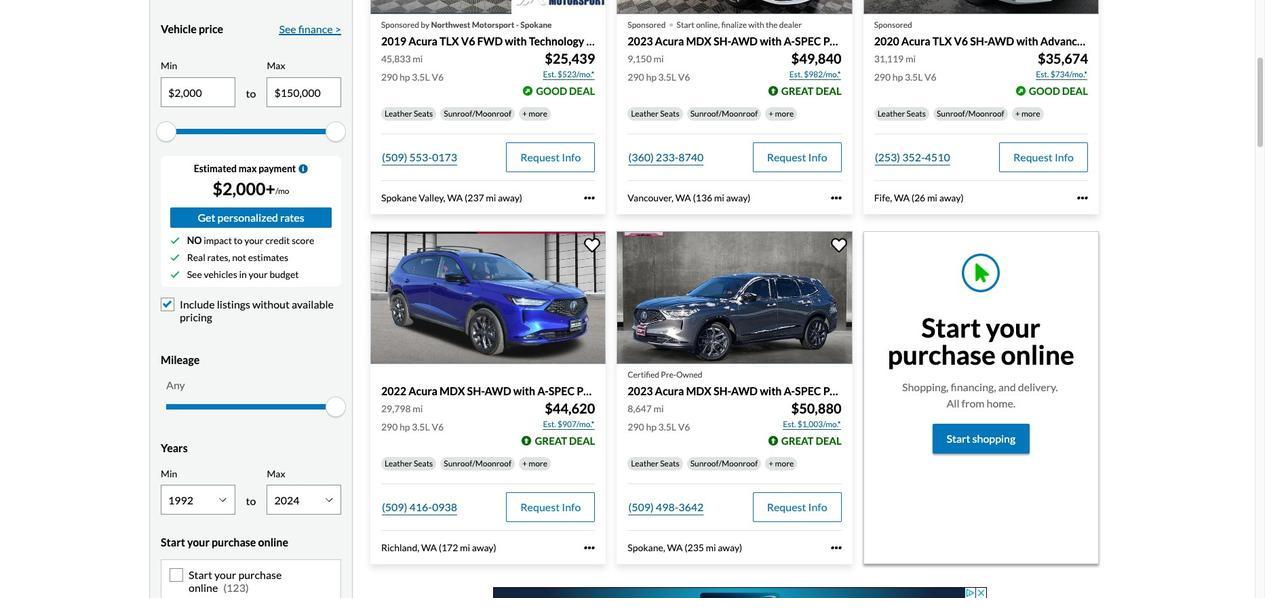 Task type: describe. For each thing, give the bounding box(es) containing it.
request info for by
[[521, 151, 581, 163]]

2 min from the top
[[161, 468, 177, 479]]

by
[[421, 19, 430, 30]]

pricing
[[180, 311, 212, 324]]

wa for ·
[[676, 192, 691, 203]]

motorsport
[[472, 19, 515, 30]]

hp for ·
[[646, 71, 657, 83]]

v6 for $35,674
[[925, 71, 937, 83]]

great deal for ·
[[782, 85, 842, 97]]

start your purchase online button
[[161, 526, 341, 560]]

3642
[[679, 501, 704, 514]]

v6 for $49,840
[[678, 71, 690, 83]]

2023 inside certified pre-owned 2023 acura mdx sh-awd with a-spec package
[[628, 385, 653, 398]]

2020
[[875, 34, 900, 47]]

start inside dropdown button
[[161, 536, 185, 549]]

(509) 498-3642
[[629, 501, 704, 514]]

0 vertical spatial purchase
[[888, 339, 996, 370]]

est. $907/mo.* button
[[543, 418, 595, 432]]

290 for pre-
[[628, 421, 645, 433]]

290 for ·
[[628, 71, 645, 83]]

1 check image from the top
[[170, 236, 180, 246]]

45,833
[[381, 53, 411, 64]]

(509) left 416-
[[382, 501, 408, 514]]

a- up $44,620
[[538, 385, 549, 398]]

mdx up 29,798 mi 290 hp 3.5l v6
[[440, 385, 465, 398]]

see for see vehicles in your budget
[[187, 269, 202, 280]]

wa left (237
[[447, 192, 463, 203]]

more for ·
[[775, 108, 794, 119]]

(509) 416-0938 button
[[381, 493, 458, 523]]

2019
[[381, 34, 407, 47]]

fife,
[[875, 192, 893, 203]]

financing,
[[951, 381, 997, 393]]

0 vertical spatial to
[[246, 87, 256, 100]]

deal down $907/mo.*
[[569, 435, 595, 447]]

your inside start your purchase online dropdown button
[[187, 536, 210, 549]]

·
[[669, 11, 674, 35]]

352-
[[903, 151, 925, 163]]

$2,000+
[[213, 179, 276, 199]]

rates,
[[207, 252, 230, 263]]

great for ·
[[782, 85, 814, 97]]

price
[[199, 23, 223, 36]]

290 inside 29,798 mi 290 hp 3.5l v6
[[381, 421, 398, 433]]

personalized
[[218, 211, 278, 224]]

score
[[292, 235, 314, 246]]

(509) 498-3642 button
[[628, 493, 705, 523]]

leather seats for pre-
[[631, 459, 680, 469]]

(509) 416-0938
[[382, 501, 457, 514]]

the
[[766, 19, 778, 30]]

3.5l inside 29,798 mi 290 hp 3.5l v6
[[412, 421, 430, 433]]

(509) for $50,880
[[629, 501, 654, 514]]

request for by
[[521, 151, 560, 163]]

$44,620 est. $907/mo.*
[[543, 400, 595, 430]]

leather down 29,798 mi 290 hp 3.5l v6
[[385, 459, 412, 469]]

request info button for pre-
[[753, 493, 842, 523]]

in
[[239, 269, 247, 280]]

shopping, financing, and delivery. all from home.
[[903, 381, 1061, 410]]

8,647 mi 290 hp 3.5l v6
[[628, 403, 690, 433]]

away) for ·
[[727, 192, 751, 203]]

ellipsis h image left spokane,
[[585, 543, 595, 554]]

credit
[[265, 235, 290, 246]]

Min text field
[[162, 78, 235, 107]]

from
[[962, 397, 985, 410]]

home.
[[987, 397, 1016, 410]]

start shopping
[[947, 432, 1016, 445]]

31,119
[[875, 53, 904, 64]]

mi right (237
[[486, 192, 496, 203]]

553-
[[410, 151, 432, 163]]

acura inside certified pre-owned 2023 acura mdx sh-awd with a-spec package
[[655, 385, 684, 398]]

3.5l for pre-
[[659, 421, 677, 433]]

mdx inside certified pre-owned 2023 acura mdx sh-awd with a-spec package
[[686, 385, 712, 398]]

sponsored for 2020
[[875, 19, 913, 30]]

seats for 2020
[[907, 108, 926, 119]]

get personalized rates
[[198, 211, 304, 224]]

-
[[516, 19, 519, 30]]

see finance > link
[[279, 21, 341, 38]]

leather for pre-
[[631, 459, 659, 469]]

$734/mo.*
[[1051, 69, 1088, 79]]

more for by
[[529, 108, 548, 119]]

request info button for 2020
[[1000, 142, 1089, 172]]

without
[[252, 298, 290, 311]]

get personalized rates button
[[170, 208, 332, 228]]

0 vertical spatial online
[[1001, 339, 1075, 370]]

white 2023 acura mdx sh-awd with a-spec package suv / crossover all-wheel drive automatic image
[[617, 0, 853, 14]]

3.5l for ·
[[659, 71, 677, 83]]

sh- inside certified pre-owned 2023 acura mdx sh-awd with a-spec package
[[714, 385, 732, 398]]

request for ·
[[767, 151, 807, 163]]

290 for 2020
[[875, 71, 891, 83]]

wa for pre-
[[667, 542, 683, 554]]

estimated
[[194, 163, 237, 175]]

finalize
[[722, 19, 747, 30]]

any
[[166, 378, 185, 391]]

away) for pre-
[[718, 542, 743, 554]]

sh- inside sponsored 2020 acura tlx v6 sh-awd with advance package
[[971, 34, 988, 47]]

$2,000+ /mo
[[213, 179, 289, 199]]

(26
[[912, 192, 926, 203]]

2 max from the top
[[267, 468, 285, 479]]

416-
[[410, 501, 432, 514]]

leather seats for 2020
[[878, 108, 926, 119]]

max
[[239, 163, 257, 175]]

$35,674
[[1038, 50, 1089, 66]]

real rates, not estimates
[[187, 252, 289, 263]]

delivery.
[[1019, 381, 1058, 393]]

start shopping button
[[933, 424, 1030, 454]]

fwd
[[477, 34, 503, 47]]

real
[[187, 252, 205, 263]]

$523/mo.*
[[558, 69, 595, 79]]

$982/mo.*
[[804, 69, 841, 79]]

est. $982/mo.* button
[[789, 68, 842, 81]]

sponsored by northwest motorsport - spokane 2019 acura tlx v6 fwd with technology package
[[381, 19, 627, 47]]

away) right (237
[[498, 192, 523, 203]]

more down est. $907/mo.* button
[[529, 459, 548, 469]]

shopping
[[973, 432, 1016, 445]]

vancouver,
[[628, 192, 674, 203]]

info circle image
[[299, 164, 308, 174]]

$1,003/mo.*
[[798, 419, 841, 430]]

seats for by
[[414, 108, 433, 119]]

request info for 2020
[[1014, 151, 1074, 163]]

(136
[[693, 192, 713, 203]]

est. $734/mo.* button
[[1036, 68, 1089, 81]]

acura inside the sponsored by northwest motorsport - spokane 2019 acura tlx v6 fwd with technology package
[[409, 34, 438, 47]]

good deal for $35,674
[[1029, 85, 1089, 97]]

good for $25,439
[[536, 85, 568, 97]]

awd inside sponsored 2020 acura tlx v6 sh-awd with advance package
[[988, 34, 1015, 47]]

+ for 2020
[[1016, 108, 1020, 119]]

sponsored 2020 acura tlx v6 sh-awd with advance package
[[875, 19, 1126, 47]]

0173
[[432, 151, 457, 163]]

richland,
[[381, 542, 420, 554]]

+ more for pre-
[[769, 459, 794, 469]]

see finance >
[[279, 23, 341, 36]]

2023 inside sponsored · start online, finalize with the dealer 2023 acura mdx sh-awd with a-spec package
[[628, 34, 653, 47]]

ellipsis h image for ·
[[831, 193, 842, 203]]

vehicle price
[[161, 23, 223, 36]]

see for see finance >
[[279, 23, 296, 36]]

deal for by
[[569, 85, 595, 97]]

233-
[[656, 151, 679, 163]]

est. inside $44,620 est. $907/mo.*
[[543, 419, 556, 430]]

mi right the (26 on the right of the page
[[928, 192, 938, 203]]

2 check image from the top
[[170, 253, 180, 263]]

(123)
[[223, 582, 249, 595]]

+ more for ·
[[769, 108, 794, 119]]

fife, wa (26 mi away)
[[875, 192, 964, 203]]

request info for pre-
[[767, 501, 828, 514]]

2022 acura mdx sh-awd with a-spec package
[[381, 385, 618, 398]]

leather for 2020
[[878, 108, 906, 119]]

vancouver, wa (136 mi away)
[[628, 192, 751, 203]]

impact
[[204, 235, 232, 246]]

deal for pre-
[[816, 435, 842, 447]]

request info button for ·
[[753, 142, 842, 172]]

good deal for $25,439
[[536, 85, 595, 97]]

mi right the (235
[[706, 542, 716, 554]]

richland, wa (172 mi away)
[[381, 542, 497, 554]]

$50,880 est. $1,003/mo.*
[[783, 400, 842, 430]]

info for ·
[[809, 151, 828, 163]]

+ more for 2020
[[1016, 108, 1041, 119]]

(172
[[439, 542, 458, 554]]

ellipsis h image for $35,674
[[1078, 193, 1089, 203]]

info for pre-
[[809, 501, 828, 514]]

leather for by
[[385, 108, 412, 119]]

ellipsis h image for $50,880
[[831, 543, 842, 554]]

est. for by
[[543, 69, 556, 79]]

certified
[[628, 370, 660, 380]]

good for $35,674
[[1029, 85, 1061, 97]]

sponsored for ·
[[628, 19, 666, 30]]

liquid carbon metallic 2023 acura mdx sh-awd with a-spec package suv / crossover all-wheel drive automatic image
[[617, 232, 853, 364]]

package inside certified pre-owned 2023 acura mdx sh-awd with a-spec package
[[824, 385, 864, 398]]

start your purchase online inside dropdown button
[[161, 536, 288, 549]]

acura inside sponsored · start online, finalize with the dealer 2023 acura mdx sh-awd with a-spec package
[[655, 34, 684, 47]]

4510
[[925, 151, 951, 163]]

great for pre-
[[782, 435, 814, 447]]

mi inside the 8,647 mi 290 hp 3.5l v6
[[654, 403, 664, 415]]

+ more for by
[[523, 108, 548, 119]]

mdx inside sponsored · start online, finalize with the dealer 2023 acura mdx sh-awd with a-spec package
[[686, 34, 712, 47]]

leather seats for by
[[385, 108, 433, 119]]

9,150 mi 290 hp 3.5l v6
[[628, 53, 690, 83]]

years
[[161, 441, 188, 454]]

apex blue pearl 2022 acura mdx sh-awd with a-spec package suv / crossover all-wheel drive automatic image
[[371, 232, 606, 364]]

technology
[[529, 34, 585, 47]]

deal for ·
[[816, 85, 842, 97]]

tlx inside the sponsored by northwest motorsport - spokane 2019 acura tlx v6 fwd with technology package
[[440, 34, 459, 47]]

shopping,
[[903, 381, 949, 393]]

mi inside 45,833 mi 290 hp 3.5l v6
[[413, 53, 423, 64]]

listings
[[217, 298, 250, 311]]

valley,
[[419, 192, 446, 203]]



Task type: locate. For each thing, give the bounding box(es) containing it.
northwest motorsport - spokane image
[[512, 0, 606, 14]]

request info button for by
[[507, 142, 595, 172]]

v6 inside 29,798 mi 290 hp 3.5l v6
[[432, 421, 444, 433]]

start inside button
[[947, 432, 971, 445]]

est. inside $49,840 est. $982/mo.*
[[790, 69, 803, 79]]

2 vertical spatial purchase
[[238, 569, 282, 582]]

(509) 553-0173 button
[[381, 142, 458, 172]]

rates
[[280, 211, 304, 224]]

est. inside $25,439 est. $523/mo.*
[[543, 69, 556, 79]]

start inside sponsored · start online, finalize with the dealer 2023 acura mdx sh-awd with a-spec package
[[677, 19, 695, 30]]

2 vertical spatial to
[[246, 495, 256, 508]]

est. down $35,674
[[1036, 69, 1049, 79]]

45,833 mi 290 hp 3.5l v6
[[381, 53, 444, 83]]

mi inside 29,798 mi 290 hp 3.5l v6
[[413, 403, 423, 415]]

1 horizontal spatial good deal
[[1029, 85, 1089, 97]]

leather down the 8,647 mi 290 hp 3.5l v6
[[631, 459, 659, 469]]

sponsored
[[381, 19, 419, 30], [628, 19, 666, 30], [875, 19, 913, 30]]

1 good deal from the left
[[536, 85, 595, 97]]

see down real
[[187, 269, 202, 280]]

a- up $50,880
[[784, 385, 795, 398]]

3.5l inside 45,833 mi 290 hp 3.5l v6
[[412, 71, 430, 83]]

ellipsis h image
[[585, 193, 595, 203], [831, 193, 842, 203], [585, 543, 595, 554]]

leather seats up (509) 416-0938
[[385, 459, 433, 469]]

ellipsis h image left the vancouver,
[[585, 193, 595, 203]]

v6 for $25,439
[[432, 71, 444, 83]]

pre-
[[661, 370, 677, 380]]

0 vertical spatial max
[[267, 60, 285, 71]]

seats for pre-
[[661, 459, 680, 469]]

0 vertical spatial see
[[279, 23, 296, 36]]

$44,620
[[545, 400, 595, 417]]

est. for pre-
[[783, 419, 796, 430]]

0 horizontal spatial tlx
[[440, 34, 459, 47]]

2 2023 from the top
[[628, 385, 653, 398]]

sponsored inside the sponsored by northwest motorsport - spokane 2019 acura tlx v6 fwd with technology package
[[381, 19, 419, 30]]

all
[[947, 397, 960, 410]]

start your purchase online down start your purchase online dropdown button
[[189, 569, 282, 595]]

3.5l inside "9,150 mi 290 hp 3.5l v6"
[[659, 71, 677, 83]]

mi
[[413, 53, 423, 64], [654, 53, 664, 64], [906, 53, 916, 64], [486, 192, 496, 203], [715, 192, 725, 203], [928, 192, 938, 203], [413, 403, 423, 415], [654, 403, 664, 415], [460, 542, 470, 554], [706, 542, 716, 554]]

wa left (136
[[676, 192, 691, 203]]

29,798 mi 290 hp 3.5l v6
[[381, 403, 444, 433]]

0 horizontal spatial ellipsis h image
[[831, 543, 842, 554]]

1 horizontal spatial see
[[279, 23, 296, 36]]

mi right (172
[[460, 542, 470, 554]]

owned
[[677, 370, 703, 380]]

290 inside "9,150 mi 290 hp 3.5l v6"
[[628, 71, 645, 83]]

good deal
[[536, 85, 595, 97], [1029, 85, 1089, 97]]

8,647
[[628, 403, 652, 415]]

vehicle
[[161, 23, 197, 36]]

$25,439 est. $523/mo.*
[[543, 50, 595, 79]]

advertisement region
[[493, 587, 987, 599]]

tlx down northwest
[[440, 34, 459, 47]]

available
[[292, 298, 334, 311]]

acura up "9,150 mi 290 hp 3.5l v6" at top
[[655, 34, 684, 47]]

mi right 31,119
[[906, 53, 916, 64]]

0 vertical spatial check image
[[170, 236, 180, 246]]

advance
[[1041, 34, 1083, 47]]

3.5l for 2020
[[905, 71, 923, 83]]

0 horizontal spatial good deal
[[536, 85, 595, 97]]

seats up 416-
[[414, 459, 433, 469]]

(237
[[465, 192, 484, 203]]

sponsored inside sponsored 2020 acura tlx v6 sh-awd with advance package
[[875, 19, 913, 30]]

awd inside sponsored · start online, finalize with the dealer 2023 acura mdx sh-awd with a-spec package
[[731, 34, 758, 47]]

hp inside "9,150 mi 290 hp 3.5l v6"
[[646, 71, 657, 83]]

+ more down est. $1,003/mo.* button
[[769, 459, 794, 469]]

check image left no
[[170, 236, 180, 246]]

more down est. $1,003/mo.* button
[[775, 459, 794, 469]]

sunroof/moonroof up 4510
[[937, 108, 1005, 119]]

with inside the sponsored by northwest motorsport - spokane 2019 acura tlx v6 fwd with technology package
[[505, 34, 527, 47]]

leather seats up (360) 233-8740
[[631, 108, 680, 119]]

mileage button
[[161, 343, 341, 377]]

hp down 29,798
[[400, 421, 410, 433]]

to
[[246, 87, 256, 100], [234, 235, 243, 246], [246, 495, 256, 508]]

more down est. $982/mo.* button
[[775, 108, 794, 119]]

sh- inside sponsored · start online, finalize with the dealer 2023 acura mdx sh-awd with a-spec package
[[714, 34, 732, 47]]

min down years
[[161, 468, 177, 479]]

get
[[198, 211, 215, 224]]

great deal down est. $982/mo.* button
[[782, 85, 842, 97]]

hp
[[400, 71, 410, 83], [646, 71, 657, 83], [893, 71, 903, 83], [400, 421, 410, 433], [646, 421, 657, 433]]

max
[[267, 60, 285, 71], [267, 468, 285, 479]]

1 vertical spatial max
[[267, 468, 285, 479]]

request for 2020
[[1014, 151, 1053, 163]]

good deal down est. $734/mo.* button
[[1029, 85, 1089, 97]]

(253) 352-4510 button
[[875, 142, 951, 172]]

away)
[[498, 192, 523, 203], [727, 192, 751, 203], [940, 192, 964, 203], [472, 542, 497, 554], [718, 542, 743, 554]]

v6 inside "31,119 mi 290 hp 3.5l v6"
[[925, 71, 937, 83]]

2 vertical spatial start your purchase online
[[189, 569, 282, 595]]

1 horizontal spatial spokane
[[521, 19, 552, 30]]

deal for 2020
[[1063, 85, 1089, 97]]

3.5l inside the 8,647 mi 290 hp 3.5l v6
[[659, 421, 677, 433]]

start
[[677, 19, 695, 30], [922, 312, 981, 343], [947, 432, 971, 445], [161, 536, 185, 549], [189, 569, 212, 582]]

acura inside sponsored 2020 acura tlx v6 sh-awd with advance package
[[902, 34, 931, 47]]

+
[[523, 108, 527, 119], [769, 108, 774, 119], [1016, 108, 1020, 119], [523, 459, 527, 469], [769, 459, 774, 469]]

mi right the 45,833
[[413, 53, 423, 64]]

+ for ·
[[769, 108, 774, 119]]

start your purchase online up 'financing,'
[[888, 312, 1075, 370]]

+ more down est. $907/mo.* button
[[523, 459, 548, 469]]

leather down 45,833 mi 290 hp 3.5l v6
[[385, 108, 412, 119]]

see
[[279, 23, 296, 36], [187, 269, 202, 280]]

/mo
[[276, 186, 289, 196]]

wa left the (26 on the right of the page
[[894, 192, 910, 203]]

+ more down est. $523/mo.* button
[[523, 108, 548, 119]]

hp inside "31,119 mi 290 hp 3.5l v6"
[[893, 71, 903, 83]]

2022
[[381, 385, 407, 398]]

min
[[161, 60, 177, 71], [161, 468, 177, 479]]

to up start your purchase online dropdown button
[[246, 495, 256, 508]]

mi right (136
[[715, 192, 725, 203]]

0 horizontal spatial good
[[536, 85, 568, 97]]

spokane left valley,
[[381, 192, 417, 203]]

budget
[[270, 269, 299, 280]]

v6 inside 45,833 mi 290 hp 3.5l v6
[[432, 71, 444, 83]]

great down est. $982/mo.* button
[[782, 85, 814, 97]]

more down est. $523/mo.* button
[[529, 108, 548, 119]]

platinum white pearl 2020 acura tlx v6 sh-awd with advance package sedan all-wheel drive 9-speed automatic image
[[864, 0, 1099, 14]]

wa left the (235
[[667, 542, 683, 554]]

(509) 553-0173
[[382, 151, 457, 163]]

sunroof/moonroof for by
[[444, 108, 512, 119]]

>
[[335, 23, 341, 36]]

290 down 29,798
[[381, 421, 398, 433]]

est. down $49,840 at the right top
[[790, 69, 803, 79]]

great deal down est. $1,003/mo.* button
[[782, 435, 842, 447]]

2 tlx from the left
[[933, 34, 952, 47]]

mi right '8,647'
[[654, 403, 664, 415]]

seats up 352-
[[907, 108, 926, 119]]

2 horizontal spatial sponsored
[[875, 19, 913, 30]]

package up $44,620
[[577, 385, 618, 398]]

est. inside $35,674 est. $734/mo.*
[[1036, 69, 1049, 79]]

leather
[[385, 108, 412, 119], [631, 108, 659, 119], [878, 108, 906, 119], [385, 459, 412, 469], [631, 459, 659, 469]]

290 down 9,150
[[628, 71, 645, 83]]

check image
[[170, 236, 180, 246], [170, 253, 180, 263]]

no
[[187, 235, 202, 246]]

hp down 9,150
[[646, 71, 657, 83]]

package inside sponsored 2020 acura tlx v6 sh-awd with advance package
[[1086, 34, 1126, 47]]

+ for by
[[523, 108, 527, 119]]

mdx down owned
[[686, 385, 712, 398]]

1 horizontal spatial online
[[258, 536, 288, 549]]

great deal for pre-
[[782, 435, 842, 447]]

great down est. $1,003/mo.* button
[[782, 435, 814, 447]]

more down est. $734/mo.* button
[[1022, 108, 1041, 119]]

request info for ·
[[767, 151, 828, 163]]

package inside the sponsored by northwest motorsport - spokane 2019 acura tlx v6 fwd with technology package
[[587, 34, 627, 47]]

online
[[1001, 339, 1075, 370], [258, 536, 288, 549], [189, 582, 218, 595]]

and
[[999, 381, 1016, 393]]

info for by
[[562, 151, 581, 163]]

1 max from the top
[[267, 60, 285, 71]]

3.5l for by
[[412, 71, 430, 83]]

mi right 9,150
[[654, 53, 664, 64]]

hp down 31,119
[[893, 71, 903, 83]]

spec inside certified pre-owned 2023 acura mdx sh-awd with a-spec package
[[795, 385, 822, 398]]

info for 2020
[[1055, 151, 1074, 163]]

mi right 29,798
[[413, 403, 423, 415]]

1 tlx from the left
[[440, 34, 459, 47]]

1 horizontal spatial sponsored
[[628, 19, 666, 30]]

a- inside certified pre-owned 2023 acura mdx sh-awd with a-spec package
[[784, 385, 795, 398]]

purchase inside dropdown button
[[212, 536, 256, 549]]

290 for by
[[381, 71, 398, 83]]

v6 inside the 8,647 mi 290 hp 3.5l v6
[[678, 421, 690, 433]]

acura up 29,798 mi 290 hp 3.5l v6
[[409, 385, 438, 398]]

away) right the (26 on the right of the page
[[940, 192, 964, 203]]

finance
[[298, 23, 333, 36]]

2 good from the left
[[1029, 85, 1061, 97]]

sponsored left ·
[[628, 19, 666, 30]]

$49,840 est. $982/mo.*
[[790, 50, 842, 79]]

hp for by
[[400, 71, 410, 83]]

spokane, wa (235 mi away)
[[628, 542, 743, 554]]

Max text field
[[268, 78, 341, 107]]

0 horizontal spatial sponsored
[[381, 19, 419, 30]]

0 horizontal spatial see
[[187, 269, 202, 280]]

away) right (172
[[472, 542, 497, 554]]

3.5l
[[412, 71, 430, 83], [659, 71, 677, 83], [905, 71, 923, 83], [412, 421, 430, 433], [659, 421, 677, 433]]

with inside sponsored 2020 acura tlx v6 sh-awd with advance package
[[1017, 34, 1039, 47]]

sponsored up 2019
[[381, 19, 419, 30]]

great down est. $907/mo.* button
[[535, 435, 568, 447]]

sponsored inside sponsored · start online, finalize with the dealer 2023 acura mdx sh-awd with a-spec package
[[628, 19, 666, 30]]

290 inside 45,833 mi 290 hp 3.5l v6
[[381, 71, 398, 83]]

2 sponsored from the left
[[628, 19, 666, 30]]

hp for pre-
[[646, 421, 657, 433]]

290 inside the 8,647 mi 290 hp 3.5l v6
[[628, 421, 645, 433]]

+ for pre-
[[769, 459, 774, 469]]

mi inside "31,119 mi 290 hp 3.5l v6"
[[906, 53, 916, 64]]

purchase
[[888, 339, 996, 370], [212, 536, 256, 549], [238, 569, 282, 582]]

v6
[[461, 34, 475, 47], [955, 34, 969, 47], [432, 71, 444, 83], [678, 71, 690, 83], [925, 71, 937, 83], [432, 421, 444, 433], [678, 421, 690, 433]]

290 down the 45,833
[[381, 71, 398, 83]]

est. inside $50,880 est. $1,003/mo.*
[[783, 419, 796, 430]]

8740
[[679, 151, 704, 163]]

+ more down est. $734/mo.* button
[[1016, 108, 1041, 119]]

hp down '8,647'
[[646, 421, 657, 433]]

spokane inside the sponsored by northwest motorsport - spokane 2019 acura tlx v6 fwd with technology package
[[521, 19, 552, 30]]

1 vertical spatial 2023
[[628, 385, 653, 398]]

package up $25,439
[[587, 34, 627, 47]]

northwest
[[431, 19, 471, 30]]

tlx inside sponsored 2020 acura tlx v6 sh-awd with advance package
[[933, 34, 952, 47]]

(509) left 553-
[[382, 151, 408, 163]]

request info button
[[507, 142, 595, 172], [753, 142, 842, 172], [1000, 142, 1089, 172], [507, 493, 595, 523], [753, 493, 842, 523]]

sunroof/moonroof for 2020
[[937, 108, 1005, 119]]

1 sponsored from the left
[[381, 19, 419, 30]]

package up $50,880
[[824, 385, 864, 398]]

good down est. $523/mo.* button
[[536, 85, 568, 97]]

tlx
[[440, 34, 459, 47], [933, 34, 952, 47]]

deal down $982/mo.*
[[816, 85, 842, 97]]

online inside start your purchase online dropdown button
[[258, 536, 288, 549]]

1 horizontal spatial tlx
[[933, 34, 952, 47]]

1 vertical spatial to
[[234, 235, 243, 246]]

ellipsis h image for northwest motorsport - spokane
[[585, 193, 595, 203]]

include listings without available pricing
[[180, 298, 334, 324]]

spec inside sponsored · start online, finalize with the dealer 2023 acura mdx sh-awd with a-spec package
[[795, 34, 822, 47]]

mi inside "9,150 mi 290 hp 3.5l v6"
[[654, 53, 664, 64]]

498-
[[656, 501, 679, 514]]

hp inside 29,798 mi 290 hp 3.5l v6
[[400, 421, 410, 433]]

check image
[[170, 270, 180, 280]]

v6 for $44,620
[[432, 421, 444, 433]]

package
[[587, 34, 627, 47], [824, 34, 864, 47], [1086, 34, 1126, 47], [577, 385, 618, 398], [824, 385, 864, 398]]

away) right the (235
[[718, 542, 743, 554]]

dealer
[[780, 19, 802, 30]]

wa for 2020
[[894, 192, 910, 203]]

$50,880
[[792, 400, 842, 417]]

est. down $25,439
[[543, 69, 556, 79]]

est. down $44,620
[[543, 419, 556, 430]]

2 good deal from the left
[[1029, 85, 1089, 97]]

leather for ·
[[631, 108, 659, 119]]

0 horizontal spatial spokane
[[381, 192, 417, 203]]

1 vertical spatial min
[[161, 468, 177, 479]]

1 horizontal spatial ellipsis h image
[[1078, 193, 1089, 203]]

est. $1,003/mo.* button
[[783, 418, 842, 432]]

acura up "31,119 mi 290 hp 3.5l v6"
[[902, 34, 931, 47]]

package inside sponsored · start online, finalize with the dealer 2023 acura mdx sh-awd with a-spec package
[[824, 34, 864, 47]]

1 min from the top
[[161, 60, 177, 71]]

wa left (172
[[421, 542, 437, 554]]

leather up '(360)'
[[631, 108, 659, 119]]

more for 2020
[[1022, 108, 1041, 119]]

v6 inside "9,150 mi 290 hp 3.5l v6"
[[678, 71, 690, 83]]

away) right (136
[[727, 192, 751, 203]]

deal down $1,003/mo.*
[[816, 435, 842, 447]]

sponsored for by
[[381, 19, 419, 30]]

2023 up 9,150
[[628, 34, 653, 47]]

request for pre-
[[767, 501, 807, 514]]

0 vertical spatial spokane
[[521, 19, 552, 30]]

2 vertical spatial online
[[189, 582, 218, 595]]

certified pre-owned 2023 acura mdx sh-awd with a-spec package
[[628, 370, 864, 398]]

sunroof/moonroof for ·
[[691, 108, 758, 119]]

3.5l inside "31,119 mi 290 hp 3.5l v6"
[[905, 71, 923, 83]]

with inside certified pre-owned 2023 acura mdx sh-awd with a-spec package
[[760, 385, 782, 398]]

1 vertical spatial ellipsis h image
[[831, 543, 842, 554]]

payment
[[259, 163, 296, 175]]

acura down pre-
[[655, 385, 684, 398]]

est. for ·
[[790, 69, 803, 79]]

29,798
[[381, 403, 411, 415]]

0 vertical spatial start your purchase online
[[888, 312, 1075, 370]]

leather seats for ·
[[631, 108, 680, 119]]

see vehicles in your budget
[[187, 269, 299, 280]]

good deal down est. $523/mo.* button
[[536, 85, 595, 97]]

hp inside 45,833 mi 290 hp 3.5l v6
[[400, 71, 410, 83]]

years button
[[161, 431, 341, 465]]

0 vertical spatial min
[[161, 60, 177, 71]]

spec up $49,840 at the right top
[[795, 34, 822, 47]]

spokane,
[[628, 542, 666, 554]]

min down vehicle
[[161, 60, 177, 71]]

your
[[244, 235, 264, 246], [249, 269, 268, 280], [987, 312, 1041, 343], [187, 536, 210, 549], [215, 569, 236, 582]]

more for pre-
[[775, 459, 794, 469]]

to up real rates, not estimates
[[234, 235, 243, 246]]

spec
[[795, 34, 822, 47], [549, 385, 575, 398], [795, 385, 822, 398]]

seats up 233-
[[661, 108, 680, 119]]

awd inside certified pre-owned 2023 acura mdx sh-awd with a-spec package
[[731, 385, 758, 398]]

1 horizontal spatial good
[[1029, 85, 1061, 97]]

check image up check image
[[170, 253, 180, 263]]

spec up $44,620
[[549, 385, 575, 398]]

sunroof/moonroof for pre-
[[691, 459, 758, 469]]

to left max text field
[[246, 87, 256, 100]]

est. for 2020
[[1036, 69, 1049, 79]]

package right advance
[[1086, 34, 1126, 47]]

seats up 498-
[[661, 459, 680, 469]]

black 2019 acura tlx v6 fwd with technology package sedan front-wheel drive automatic image
[[371, 0, 606, 14]]

v6 inside sponsored 2020 acura tlx v6 sh-awd with advance package
[[955, 34, 969, 47]]

1 good from the left
[[536, 85, 568, 97]]

leather seats
[[385, 108, 433, 119], [631, 108, 680, 119], [878, 108, 926, 119], [385, 459, 433, 469], [631, 459, 680, 469]]

not
[[232, 252, 246, 263]]

1 vertical spatial start your purchase online
[[161, 536, 288, 549]]

hp inside the 8,647 mi 290 hp 3.5l v6
[[646, 421, 657, 433]]

1 vertical spatial spokane
[[381, 192, 417, 203]]

hp for 2020
[[893, 71, 903, 83]]

(509) for $25,439
[[382, 151, 408, 163]]

max up max text field
[[267, 60, 285, 71]]

0 horizontal spatial online
[[189, 582, 218, 595]]

1 vertical spatial online
[[258, 536, 288, 549]]

(360) 233-8740
[[629, 151, 704, 163]]

(360)
[[629, 151, 654, 163]]

290
[[381, 71, 398, 83], [628, 71, 645, 83], [875, 71, 891, 83], [381, 421, 398, 433], [628, 421, 645, 433]]

great deal down est. $907/mo.* button
[[535, 435, 595, 447]]

seats for ·
[[661, 108, 680, 119]]

seats
[[414, 108, 433, 119], [661, 108, 680, 119], [907, 108, 926, 119], [414, 459, 433, 469], [661, 459, 680, 469]]

request
[[521, 151, 560, 163], [767, 151, 807, 163], [1014, 151, 1053, 163], [521, 501, 560, 514], [767, 501, 807, 514]]

ellipsis h image
[[1078, 193, 1089, 203], [831, 543, 842, 554]]

ellipsis h image left fife,
[[831, 193, 842, 203]]

start your purchase online up (123)
[[161, 536, 288, 549]]

0 vertical spatial 2023
[[628, 34, 653, 47]]

$49,840
[[792, 50, 842, 66]]

spec up $50,880
[[795, 385, 822, 398]]

sunroof/moonroof up the 8740
[[691, 108, 758, 119]]

1 vertical spatial check image
[[170, 253, 180, 263]]

v6 inside the sponsored by northwest motorsport - spokane 2019 acura tlx v6 fwd with technology package
[[461, 34, 475, 47]]

290 inside "31,119 mi 290 hp 3.5l v6"
[[875, 71, 891, 83]]

$35,674 est. $734/mo.*
[[1036, 50, 1089, 79]]

est. left $1,003/mo.*
[[783, 419, 796, 430]]

v6 for $50,880
[[678, 421, 690, 433]]

(509) left 498-
[[629, 501, 654, 514]]

more
[[529, 108, 548, 119], [775, 108, 794, 119], [1022, 108, 1041, 119], [529, 459, 548, 469], [775, 459, 794, 469]]

0 vertical spatial ellipsis h image
[[1078, 193, 1089, 203]]

(253) 352-4510
[[875, 151, 951, 163]]

away) for 2020
[[940, 192, 964, 203]]

9,150
[[628, 53, 652, 64]]

sunroof/moonroof up '0938'
[[444, 459, 512, 469]]

2023 down certified
[[628, 385, 653, 398]]

290 down '8,647'
[[628, 421, 645, 433]]

hp down the 45,833
[[400, 71, 410, 83]]

vehicles
[[204, 269, 237, 280]]

1 vertical spatial purchase
[[212, 536, 256, 549]]

a- inside sponsored · start online, finalize with the dealer 2023 acura mdx sh-awd with a-spec package
[[784, 34, 795, 47]]

3 sponsored from the left
[[875, 19, 913, 30]]

1 2023 from the top
[[628, 34, 653, 47]]

deal down $734/mo.*
[[1063, 85, 1089, 97]]

1 vertical spatial see
[[187, 269, 202, 280]]

2 horizontal spatial online
[[1001, 339, 1075, 370]]



Task type: vqa. For each thing, say whether or not it's contained in the screenshot.
EST. associated with 2020
yes



